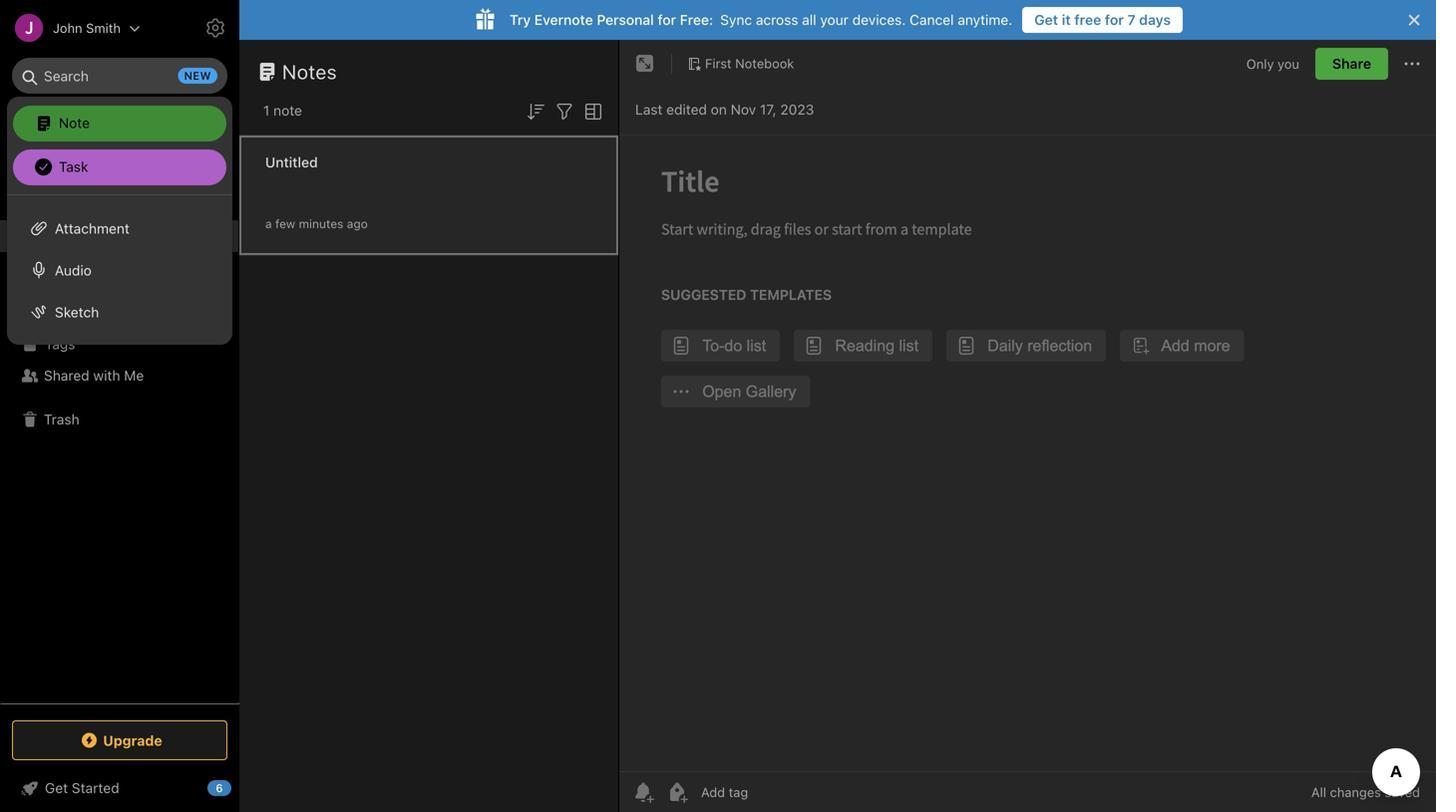 Task type: vqa. For each thing, say whether or not it's contained in the screenshot.
ONLY YOU in the right of the page
yes



Task type: locate. For each thing, give the bounding box(es) containing it.
0 horizontal spatial get
[[45, 781, 68, 797]]

home
[[44, 164, 82, 181]]

with
[[93, 368, 120, 384]]

2 for from the left
[[1105, 11, 1124, 28]]

get
[[1035, 11, 1058, 28], [45, 781, 68, 797]]

tooltip
[[482, 52, 590, 92]]

trash link
[[0, 404, 238, 436]]

notes link
[[0, 220, 238, 252]]

shared with me
[[44, 368, 144, 384]]

for for 7
[[1105, 11, 1124, 28]]

across
[[756, 11, 799, 28]]

your
[[820, 11, 849, 28]]

tree
[[0, 157, 239, 703]]

Help and Learning task checklist field
[[0, 773, 239, 805]]

free:
[[680, 11, 713, 28]]

last edited on nov 17, 2023
[[635, 101, 814, 118]]

me
[[124, 368, 144, 384]]

only you
[[1247, 56, 1300, 71]]

days
[[1139, 11, 1171, 28]]

More actions field
[[1401, 48, 1424, 80]]

Sort options field
[[524, 98, 548, 123]]

for for free:
[[658, 11, 676, 28]]

get started
[[45, 781, 119, 797]]

0 vertical spatial get
[[1035, 11, 1058, 28]]

1 for from the left
[[658, 11, 676, 28]]

get inside button
[[1035, 11, 1058, 28]]

trash
[[44, 411, 80, 428]]

1 horizontal spatial for
[[1105, 11, 1124, 28]]

6
[[216, 783, 223, 796]]

started
[[72, 781, 119, 797]]

all
[[802, 11, 817, 28]]

new
[[44, 114, 73, 131]]

try
[[510, 11, 531, 28]]

sync
[[720, 11, 752, 28]]

0 horizontal spatial for
[[658, 11, 676, 28]]

get left it
[[1035, 11, 1058, 28]]

notes up tasks
[[44, 228, 82, 244]]

audio button
[[7, 249, 232, 291]]

expand notebooks image
[[5, 304, 21, 320]]

minutes
[[299, 217, 344, 231]]

ago
[[347, 217, 368, 231]]

get for get started
[[45, 781, 68, 797]]

0 vertical spatial notes
[[282, 60, 337, 83]]

1 vertical spatial get
[[45, 781, 68, 797]]

task
[[59, 158, 88, 175]]

task button
[[13, 150, 226, 186]]

1 vertical spatial notes
[[44, 228, 82, 244]]

a
[[265, 217, 272, 231]]

for left 7
[[1105, 11, 1124, 28]]

upgrade button
[[12, 721, 227, 761]]

get left started
[[45, 781, 68, 797]]

attachment button
[[7, 207, 232, 249]]

expand note image
[[633, 52, 657, 76]]

edited
[[667, 101, 707, 118]]

7
[[1128, 11, 1136, 28]]

for inside button
[[1105, 11, 1124, 28]]

upgrade
[[103, 733, 162, 749]]

1 horizontal spatial notes
[[282, 60, 337, 83]]

Note Editor text field
[[619, 136, 1436, 772]]

first notebook
[[705, 56, 794, 71]]

notes up note
[[282, 60, 337, 83]]

note
[[59, 114, 90, 131]]

settings image
[[203, 16, 227, 40]]

tree containing home
[[0, 157, 239, 703]]

for left free: on the left top of page
[[658, 11, 676, 28]]

notes
[[282, 60, 337, 83], [44, 228, 82, 244]]

notebook
[[735, 56, 794, 71]]

for
[[658, 11, 676, 28], [1105, 11, 1124, 28]]

Add filters field
[[553, 98, 577, 123]]

get inside help and learning task checklist field
[[45, 781, 68, 797]]

0 horizontal spatial notes
[[44, 228, 82, 244]]

new search field
[[26, 58, 217, 94]]

1 horizontal spatial get
[[1035, 11, 1058, 28]]

shortcuts
[[45, 196, 108, 213]]



Task type: describe. For each thing, give the bounding box(es) containing it.
a few minutes ago
[[265, 217, 368, 231]]

click to collapse image
[[232, 776, 247, 800]]

share button
[[1316, 48, 1389, 80]]

changes
[[1330, 786, 1381, 801]]

first
[[705, 56, 732, 71]]

1
[[263, 102, 270, 119]]

share
[[1333, 55, 1372, 72]]

tasks
[[44, 260, 80, 277]]

home link
[[0, 157, 239, 189]]

Account field
[[0, 8, 141, 48]]

get it free for 7 days
[[1035, 11, 1171, 28]]

note creation menu element
[[13, 102, 226, 190]]

note window element
[[619, 40, 1436, 813]]

Add tag field
[[699, 785, 849, 802]]

on
[[711, 101, 727, 118]]

shared
[[44, 368, 89, 384]]

smith
[[86, 20, 121, 35]]

shared with me link
[[0, 360, 238, 392]]

few
[[275, 217, 295, 231]]

attachment
[[55, 220, 130, 237]]

17,
[[760, 101, 777, 118]]

devices.
[[853, 11, 906, 28]]

you
[[1278, 56, 1300, 71]]

2023
[[780, 101, 814, 118]]

it
[[1062, 11, 1071, 28]]

john smith
[[53, 20, 121, 35]]

nov
[[731, 101, 756, 118]]

evernote
[[535, 11, 593, 28]]

all
[[1312, 786, 1327, 801]]

tags button
[[0, 328, 238, 360]]

Search text field
[[26, 58, 213, 94]]

add filters image
[[553, 100, 577, 123]]

free
[[1075, 11, 1102, 28]]

notebooks link
[[0, 296, 238, 328]]

tasks button
[[0, 252, 238, 284]]

sketch
[[55, 304, 99, 320]]

shortcuts button
[[0, 189, 238, 220]]

audio
[[55, 262, 92, 279]]

new button
[[12, 105, 227, 141]]

saved
[[1385, 786, 1420, 801]]

tags
[[45, 336, 75, 352]]

add tag image
[[665, 781, 689, 805]]

sketch button
[[7, 291, 232, 333]]

View options field
[[577, 98, 606, 123]]

all changes saved
[[1312, 786, 1420, 801]]

more actions image
[[1401, 52, 1424, 76]]

note button
[[13, 106, 226, 142]]

get it free for 7 days button
[[1023, 7, 1183, 33]]

get for get it free for 7 days
[[1035, 11, 1058, 28]]

untitled
[[265, 154, 318, 171]]

new
[[184, 69, 211, 82]]

personal
[[597, 11, 654, 28]]

notebooks
[[45, 304, 115, 320]]

try evernote personal for free: sync across all your devices. cancel anytime.
[[510, 11, 1013, 28]]

1 note
[[263, 102, 302, 119]]

anytime.
[[958, 11, 1013, 28]]

first notebook button
[[680, 50, 801, 78]]

cancel
[[910, 11, 954, 28]]

note
[[273, 102, 302, 119]]

last
[[635, 101, 663, 118]]

only
[[1247, 56, 1274, 71]]

add a reminder image
[[631, 781, 655, 805]]

john
[[53, 20, 82, 35]]



